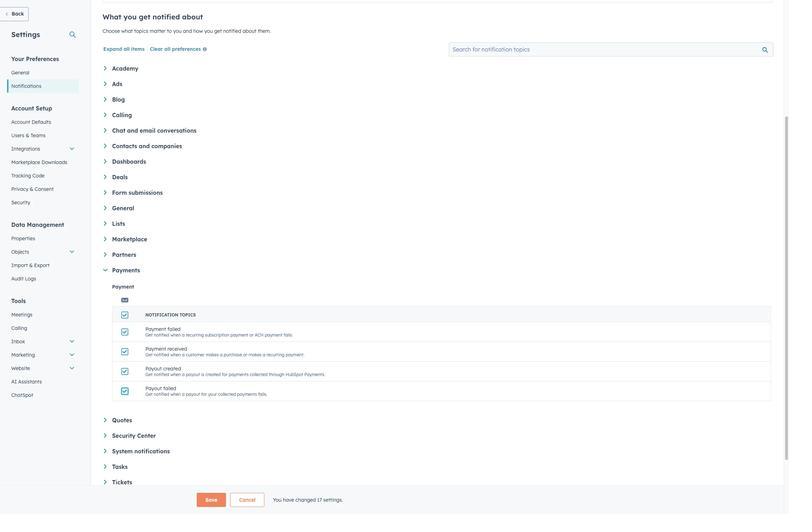 Task type: locate. For each thing, give the bounding box(es) containing it.
0 vertical spatial fails.
[[284, 332, 293, 338]]

failed inside payout failed get notified when a payout for your collected payments fails.
[[163, 385, 176, 392]]

caret image inside blog dropdown button
[[104, 97, 107, 102]]

0 horizontal spatial get
[[139, 12, 151, 21]]

notified inside payout created get notified when a payout is created for payments collected through hubspot payments.
[[154, 372, 169, 377]]

export
[[34, 262, 50, 269]]

marketplace button
[[104, 236, 772, 243]]

0 vertical spatial collected
[[250, 372, 268, 377]]

quotes
[[112, 417, 132, 424]]

recurring left payment.
[[267, 352, 285, 357]]

general
[[11, 70, 29, 76], [112, 205, 134, 212]]

1 vertical spatial payment
[[146, 326, 166, 332]]

logs
[[25, 276, 36, 282]]

recurring inside payment failed get notified when a recurring subscription payment or ach payment fails.
[[186, 332, 204, 338]]

account
[[11, 105, 34, 112], [11, 119, 30, 125]]

notified for payment failed get notified when a recurring subscription payment or ach payment fails.
[[154, 332, 169, 338]]

payout for payout failed
[[146, 385, 162, 392]]

caret image for payments
[[103, 269, 108, 271]]

all
[[124, 46, 130, 52], [165, 46, 171, 52]]

0 horizontal spatial marketplace
[[11, 159, 40, 166]]

caret image
[[104, 66, 107, 71], [104, 113, 107, 117], [104, 128, 107, 133], [104, 144, 107, 148], [104, 159, 107, 164], [104, 237, 107, 241], [104, 449, 107, 453], [104, 480, 107, 484]]

marketplace
[[11, 159, 40, 166], [112, 236, 147, 243]]

payout created get notified when a payout is created for payments collected through hubspot payments.
[[146, 366, 325, 377]]

form submissions button
[[104, 189, 772, 196]]

form submissions
[[112, 189, 163, 196]]

0 horizontal spatial recurring
[[186, 332, 204, 338]]

teams
[[31, 132, 46, 139]]

topics
[[134, 28, 148, 34], [180, 312, 196, 318]]

and right the chat
[[127, 127, 138, 134]]

notified for payment received get notified when a customer makes a purchase or makes a recurring payment.
[[154, 352, 169, 357]]

4 when from the top
[[171, 392, 181, 397]]

1 vertical spatial payments
[[237, 392, 257, 397]]

& inside privacy & consent link
[[30, 186, 33, 192]]

4 caret image from the top
[[104, 144, 107, 148]]

a up received
[[182, 332, 185, 338]]

caret image inside dashboards dropdown button
[[104, 159, 107, 164]]

failed
[[168, 326, 181, 332], [163, 385, 176, 392]]

payments
[[229, 372, 249, 377], [237, 392, 257, 397]]

security down privacy
[[11, 199, 30, 206]]

contacts and companies
[[112, 143, 182, 150]]

payout inside payout failed get notified when a payout for your collected payments fails.
[[186, 392, 200, 397]]

2 vertical spatial payment
[[146, 346, 166, 352]]

2 vertical spatial and
[[139, 143, 150, 150]]

topics right what
[[134, 28, 148, 34]]

1 horizontal spatial get
[[214, 28, 222, 34]]

caret image inside deals dropdown button
[[104, 175, 107, 179]]

contacts
[[112, 143, 137, 150]]

subscription
[[205, 332, 229, 338]]

partners button
[[104, 251, 772, 258]]

calling up the chat
[[112, 112, 132, 119]]

payments.
[[305, 372, 325, 377]]

makes right customer
[[206, 352, 219, 357]]

when inside payout created get notified when a payout is created for payments collected through hubspot payments.
[[171, 372, 181, 377]]

failed inside payment failed get notified when a recurring subscription payment or ach payment fails.
[[168, 326, 181, 332]]

a inside payout created get notified when a payout is created for payments collected through hubspot payments.
[[182, 372, 185, 377]]

caret image for chat and email conversations
[[104, 128, 107, 133]]

1 horizontal spatial topics
[[180, 312, 196, 318]]

0 vertical spatial or
[[250, 332, 254, 338]]

all right clear
[[165, 46, 171, 52]]

1 vertical spatial or
[[243, 352, 248, 357]]

about up 'how'
[[182, 12, 203, 21]]

2 get from the top
[[146, 352, 153, 357]]

failed for payout failed
[[163, 385, 176, 392]]

0 vertical spatial payout
[[186, 372, 200, 377]]

0 vertical spatial security
[[11, 199, 30, 206]]

1 get from the top
[[146, 332, 153, 338]]

1 horizontal spatial for
[[222, 372, 228, 377]]

preferences
[[172, 46, 201, 52]]

account up account defaults
[[11, 105, 34, 112]]

fails. inside payment failed get notified when a recurring subscription payment or ach payment fails.
[[284, 332, 293, 338]]

caret image inside quotes dropdown button
[[104, 418, 107, 422]]

2 all from the left
[[165, 46, 171, 52]]

caret image inside security center "dropdown button"
[[104, 433, 107, 438]]

0 horizontal spatial fails.
[[258, 392, 268, 397]]

caret image inside contacts and companies dropdown button
[[104, 144, 107, 148]]

a for payout created
[[182, 372, 185, 377]]

customer
[[186, 352, 205, 357]]

0 horizontal spatial calling
[[11, 325, 27, 331]]

& left export
[[29, 262, 33, 269]]

a down ach
[[263, 352, 266, 357]]

8 caret image from the top
[[104, 480, 107, 484]]

0 horizontal spatial topics
[[134, 28, 148, 34]]

get for payout created
[[146, 372, 153, 377]]

0 vertical spatial payments
[[229, 372, 249, 377]]

0 vertical spatial topics
[[134, 28, 148, 34]]

1 vertical spatial payout
[[186, 392, 200, 397]]

a left is
[[182, 372, 185, 377]]

1 horizontal spatial security
[[112, 432, 136, 439]]

a inside payout failed get notified when a payout for your collected payments fails.
[[182, 392, 185, 397]]

general button
[[104, 205, 772, 212]]

get inside payout created get notified when a payout is created for payments collected through hubspot payments.
[[146, 372, 153, 377]]

companies
[[152, 143, 182, 150]]

3 get from the top
[[146, 372, 153, 377]]

calling link
[[7, 321, 79, 335]]

1 vertical spatial account
[[11, 119, 30, 125]]

0 vertical spatial marketplace
[[11, 159, 40, 166]]

form
[[112, 189, 127, 196]]

payments down purchase
[[229, 372, 249, 377]]

account defaults link
[[7, 115, 79, 129]]

& inside import & export link
[[29, 262, 33, 269]]

payout inside payout created get notified when a payout is created for payments collected through hubspot payments.
[[186, 372, 200, 377]]

caret image for form submissions
[[104, 190, 107, 195]]

0 vertical spatial payout
[[146, 366, 162, 372]]

caret image for general
[[104, 206, 107, 210]]

caret image
[[104, 82, 107, 86], [104, 97, 107, 102], [104, 175, 107, 179], [104, 190, 107, 195], [104, 206, 107, 210], [104, 221, 107, 226], [104, 252, 107, 257], [103, 269, 108, 271], [104, 418, 107, 422], [104, 433, 107, 438], [104, 464, 107, 469]]

notifications link
[[7, 79, 79, 93]]

1 horizontal spatial all
[[165, 46, 171, 52]]

a left your
[[182, 392, 185, 397]]

1 vertical spatial about
[[243, 28, 257, 34]]

1 payout from the top
[[186, 372, 200, 377]]

or inside payment received get notified when a customer makes a purchase or makes a recurring payment.
[[243, 352, 248, 357]]

3 when from the top
[[171, 372, 181, 377]]

you up what
[[124, 12, 137, 21]]

caret image inside chat and email conversations dropdown button
[[104, 128, 107, 133]]

2 payout from the top
[[186, 392, 200, 397]]

assistants
[[18, 379, 42, 385]]

marketplace up the partners on the left
[[112, 236, 147, 243]]

a left customer
[[182, 352, 185, 357]]

a inside payment failed get notified when a recurring subscription payment or ach payment fails.
[[182, 332, 185, 338]]

1 payment from the left
[[231, 332, 248, 338]]

1 horizontal spatial recurring
[[267, 352, 285, 357]]

general link
[[7, 66, 79, 79]]

ai
[[11, 379, 17, 385]]

properties link
[[7, 232, 79, 245]]

caret image inside payments dropdown button
[[103, 269, 108, 271]]

& inside users & teams link
[[26, 132, 29, 139]]

data management
[[11, 221, 64, 228]]

1 horizontal spatial you
[[173, 28, 182, 34]]

properties
[[11, 235, 35, 242]]

caret image for tickets
[[104, 480, 107, 484]]

1 horizontal spatial payment
[[265, 332, 283, 338]]

or
[[250, 332, 254, 338], [243, 352, 248, 357]]

notified for payout created get notified when a payout is created for payments collected through hubspot payments.
[[154, 372, 169, 377]]

4 get from the top
[[146, 392, 153, 397]]

2 account from the top
[[11, 119, 30, 125]]

0 vertical spatial payment
[[112, 284, 134, 290]]

0 horizontal spatial payment
[[231, 332, 248, 338]]

2 payout from the top
[[146, 385, 162, 392]]

security
[[11, 199, 30, 206], [112, 432, 136, 439]]

1 vertical spatial payout
[[146, 385, 162, 392]]

1 vertical spatial failed
[[163, 385, 176, 392]]

1 horizontal spatial makes
[[249, 352, 262, 357]]

payment inside payment failed get notified when a recurring subscription payment or ach payment fails.
[[146, 326, 166, 332]]

payment down payments
[[112, 284, 134, 290]]

0 vertical spatial general
[[11, 70, 29, 76]]

1 horizontal spatial fails.
[[284, 332, 293, 338]]

tickets
[[112, 479, 132, 486]]

payment for payment failed get notified when a recurring subscription payment or ach payment fails.
[[146, 326, 166, 332]]

account for account defaults
[[11, 119, 30, 125]]

get inside payment failed get notified when a recurring subscription payment or ach payment fails.
[[146, 332, 153, 338]]

6 caret image from the top
[[104, 237, 107, 241]]

0 vertical spatial for
[[222, 372, 228, 377]]

chatspot
[[11, 392, 33, 398]]

1 vertical spatial &
[[30, 186, 33, 192]]

account up users
[[11, 119, 30, 125]]

2 when from the top
[[171, 352, 181, 357]]

1 horizontal spatial collected
[[250, 372, 268, 377]]

ai assistants
[[11, 379, 42, 385]]

failed for payment failed
[[168, 326, 181, 332]]

caret image inside "general" 'dropdown button'
[[104, 206, 107, 210]]

recurring up customer
[[186, 332, 204, 338]]

marketplace inside the account setup element
[[11, 159, 40, 166]]

system
[[112, 448, 133, 455]]

about left them.
[[243, 28, 257, 34]]

0 horizontal spatial makes
[[206, 352, 219, 357]]

caret image inside academy dropdown button
[[104, 66, 107, 71]]

security up system
[[112, 432, 136, 439]]

security inside "link"
[[11, 199, 30, 206]]

collected right your
[[218, 392, 236, 397]]

inbox
[[11, 338, 25, 345]]

save button
[[197, 493, 226, 507]]

0 horizontal spatial for
[[201, 392, 207, 397]]

payments for created
[[229, 372, 249, 377]]

for left your
[[201, 392, 207, 397]]

academy
[[112, 65, 138, 72]]

payout left is
[[186, 372, 200, 377]]

when
[[171, 332, 181, 338], [171, 352, 181, 357], [171, 372, 181, 377], [171, 392, 181, 397]]

caret image for dashboards
[[104, 159, 107, 164]]

0 vertical spatial recurring
[[186, 332, 204, 338]]

your preferences
[[11, 55, 59, 62]]

makes down ach
[[249, 352, 262, 357]]

& for export
[[29, 262, 33, 269]]

caret image for security center
[[104, 433, 107, 438]]

when inside payout failed get notified when a payout for your collected payments fails.
[[171, 392, 181, 397]]

ads button
[[104, 80, 772, 88]]

for inside payout failed get notified when a payout for your collected payments fails.
[[201, 392, 207, 397]]

1 makes from the left
[[206, 352, 219, 357]]

inbox button
[[7, 335, 79, 348]]

contacts and companies button
[[104, 143, 772, 150]]

calling
[[112, 112, 132, 119], [11, 325, 27, 331]]

account setup
[[11, 105, 52, 112]]

is
[[201, 372, 204, 377]]

0 vertical spatial &
[[26, 132, 29, 139]]

users & teams
[[11, 132, 46, 139]]

payout inside payout created get notified when a payout is created for payments collected through hubspot payments.
[[146, 366, 162, 372]]

0 vertical spatial account
[[11, 105, 34, 112]]

0 horizontal spatial all
[[124, 46, 130, 52]]

1 vertical spatial for
[[201, 392, 207, 397]]

a
[[182, 332, 185, 338], [182, 352, 185, 357], [220, 352, 223, 357], [263, 352, 266, 357], [182, 372, 185, 377], [182, 392, 185, 397]]

a for payment received
[[182, 352, 185, 357]]

0 horizontal spatial general
[[11, 70, 29, 76]]

or left ach
[[250, 332, 254, 338]]

get right 'how'
[[214, 28, 222, 34]]

0 horizontal spatial and
[[127, 127, 138, 134]]

notified inside payout failed get notified when a payout for your collected payments fails.
[[154, 392, 169, 397]]

all inside button
[[165, 46, 171, 52]]

& right privacy
[[30, 186, 33, 192]]

marketing button
[[7, 348, 79, 362]]

0 vertical spatial about
[[182, 12, 203, 21]]

topics right notification
[[180, 312, 196, 318]]

caret image inside tickets dropdown button
[[104, 480, 107, 484]]

audit
[[11, 276, 24, 282]]

chat and email conversations
[[112, 127, 197, 134]]

when for payout failed
[[171, 392, 181, 397]]

calling up inbox
[[11, 325, 27, 331]]

security for security center
[[112, 432, 136, 439]]

payout
[[186, 372, 200, 377], [186, 392, 200, 397]]

caret image inside tasks dropdown button
[[104, 464, 107, 469]]

ai assistants link
[[7, 375, 79, 389]]

1 vertical spatial marketplace
[[112, 236, 147, 243]]

payments down payout created get notified when a payout is created for payments collected through hubspot payments.
[[237, 392, 257, 397]]

0 horizontal spatial or
[[243, 352, 248, 357]]

1 vertical spatial calling
[[11, 325, 27, 331]]

caret image inside "marketplace" dropdown button
[[104, 237, 107, 241]]

or right purchase
[[243, 352, 248, 357]]

7 caret image from the top
[[104, 449, 107, 453]]

payout for created
[[186, 372, 200, 377]]

system notifications
[[112, 448, 170, 455]]

about
[[182, 12, 203, 21], [243, 28, 257, 34]]

get up matter
[[139, 12, 151, 21]]

0 vertical spatial and
[[183, 28, 192, 34]]

back
[[12, 11, 24, 17]]

you have changed 17 settings.
[[273, 497, 343, 503]]

created right is
[[206, 372, 221, 377]]

0 horizontal spatial security
[[11, 199, 30, 206]]

1 vertical spatial general
[[112, 205, 134, 212]]

1 vertical spatial security
[[112, 432, 136, 439]]

payout inside payout failed get notified when a payout for your collected payments fails.
[[146, 385, 162, 392]]

caret image inside ads "dropdown button"
[[104, 82, 107, 86]]

get for payment received
[[146, 352, 153, 357]]

collected left through
[[250, 372, 268, 377]]

payments inside payout failed get notified when a payout for your collected payments fails.
[[237, 392, 257, 397]]

users & teams link
[[7, 129, 79, 142]]

for down purchase
[[222, 372, 228, 377]]

caret image for system notifications
[[104, 449, 107, 453]]

1 account from the top
[[11, 105, 34, 112]]

get inside payout failed get notified when a payout for your collected payments fails.
[[146, 392, 153, 397]]

created
[[163, 366, 181, 372], [206, 372, 221, 377]]

you right 'how'
[[204, 28, 213, 34]]

3 caret image from the top
[[104, 128, 107, 133]]

& right users
[[26, 132, 29, 139]]

account defaults
[[11, 119, 51, 125]]

notified inside payment failed get notified when a recurring subscription payment or ach payment fails.
[[154, 332, 169, 338]]

and
[[183, 28, 192, 34], [127, 127, 138, 134], [139, 143, 150, 150]]

security link
[[7, 196, 79, 209]]

& for teams
[[26, 132, 29, 139]]

caret image for calling
[[104, 113, 107, 117]]

2 horizontal spatial and
[[183, 28, 192, 34]]

get for payment failed
[[146, 332, 153, 338]]

privacy
[[11, 186, 28, 192]]

have
[[283, 497, 294, 503]]

1 vertical spatial collected
[[218, 392, 236, 397]]

your preferences element
[[7, 55, 79, 93]]

1 horizontal spatial or
[[250, 332, 254, 338]]

integrations button
[[7, 142, 79, 156]]

2 makes from the left
[[249, 352, 262, 357]]

1 horizontal spatial about
[[243, 28, 257, 34]]

system notifications button
[[104, 448, 772, 455]]

academy button
[[104, 65, 772, 72]]

2 vertical spatial &
[[29, 262, 33, 269]]

caret image inside lists dropdown button
[[104, 221, 107, 226]]

when inside payment received get notified when a customer makes a purchase or makes a recurring payment.
[[171, 352, 181, 357]]

0 horizontal spatial you
[[124, 12, 137, 21]]

payment inside payment received get notified when a customer makes a purchase or makes a recurring payment.
[[146, 346, 166, 352]]

payout left your
[[186, 392, 200, 397]]

tools element
[[7, 297, 79, 402]]

1 caret image from the top
[[104, 66, 107, 71]]

and down email
[[139, 143, 150, 150]]

get inside payment received get notified when a customer makes a purchase or makes a recurring payment.
[[146, 352, 153, 357]]

1 vertical spatial recurring
[[267, 352, 285, 357]]

you right to
[[173, 28, 182, 34]]

security for security
[[11, 199, 30, 206]]

tasks button
[[104, 463, 772, 470]]

notified inside payment received get notified when a customer makes a purchase or makes a recurring payment.
[[154, 352, 169, 357]]

1 vertical spatial and
[[127, 127, 138, 134]]

0 vertical spatial failed
[[168, 326, 181, 332]]

5 caret image from the top
[[104, 159, 107, 164]]

created down received
[[163, 366, 181, 372]]

all left items
[[124, 46, 130, 52]]

payment left received
[[146, 346, 166, 352]]

general down the your at top left
[[11, 70, 29, 76]]

caret image inside partners dropdown button
[[104, 252, 107, 257]]

payment down notification
[[146, 326, 166, 332]]

1 payout from the top
[[146, 366, 162, 372]]

1 horizontal spatial calling
[[112, 112, 132, 119]]

caret image inside form submissions dropdown button
[[104, 190, 107, 195]]

payment right ach
[[265, 332, 283, 338]]

general down form
[[112, 205, 134, 212]]

1 vertical spatial fails.
[[258, 392, 268, 397]]

1 horizontal spatial marketplace
[[112, 236, 147, 243]]

a for payout failed
[[182, 392, 185, 397]]

1 horizontal spatial and
[[139, 143, 150, 150]]

cancel
[[239, 497, 256, 503]]

and left 'how'
[[183, 28, 192, 34]]

0 horizontal spatial collected
[[218, 392, 236, 397]]

caret image inside calling dropdown button
[[104, 113, 107, 117]]

recurring
[[186, 332, 204, 338], [267, 352, 285, 357]]

1 when from the top
[[171, 332, 181, 338]]

2 caret image from the top
[[104, 113, 107, 117]]

downloads
[[42, 159, 67, 166]]

caret image inside system notifications dropdown button
[[104, 449, 107, 453]]

marketplace down integrations
[[11, 159, 40, 166]]

payment left ach
[[231, 332, 248, 338]]

payment for payment received get notified when a customer makes a purchase or makes a recurring payment.
[[146, 346, 166, 352]]

payments inside payout created get notified when a payout is created for payments collected through hubspot payments.
[[229, 372, 249, 377]]

when inside payment failed get notified when a recurring subscription payment or ach payment fails.
[[171, 332, 181, 338]]

1 all from the left
[[124, 46, 130, 52]]



Task type: vqa. For each thing, say whether or not it's contained in the screenshot.
the bottommost collected
yes



Task type: describe. For each thing, give the bounding box(es) containing it.
notified for what you get notified about
[[153, 12, 180, 21]]

hubspot
[[286, 372, 303, 377]]

caret image for marketplace
[[104, 237, 107, 241]]

meetings
[[11, 312, 32, 318]]

account for account setup
[[11, 105, 34, 112]]

quotes button
[[104, 417, 772, 424]]

items
[[131, 46, 145, 52]]

a left purchase
[[220, 352, 223, 357]]

caret image for academy
[[104, 66, 107, 71]]

chat and email conversations button
[[104, 127, 772, 134]]

0 vertical spatial get
[[139, 12, 151, 21]]

consent
[[35, 186, 54, 192]]

expand all items
[[103, 46, 145, 52]]

clear all preferences
[[150, 46, 201, 52]]

notification topics
[[146, 312, 196, 318]]

for inside payout created get notified when a payout is created for payments collected through hubspot payments.
[[222, 372, 228, 377]]

fails. inside payout failed get notified when a payout for your collected payments fails.
[[258, 392, 268, 397]]

caret image for partners
[[104, 252, 107, 257]]

notified for payout failed get notified when a payout for your collected payments fails.
[[154, 392, 169, 397]]

marketplace for marketplace downloads
[[11, 159, 40, 166]]

data management element
[[7, 221, 79, 285]]

payout for failed
[[186, 392, 200, 397]]

0 vertical spatial calling
[[112, 112, 132, 119]]

when for payment received
[[171, 352, 181, 357]]

settings
[[11, 30, 40, 39]]

notification
[[146, 312, 179, 318]]

clear all preferences button
[[150, 46, 210, 54]]

blog button
[[104, 96, 772, 103]]

caret image for contacts and companies
[[104, 144, 107, 148]]

caret image for ads
[[104, 82, 107, 86]]

1 horizontal spatial general
[[112, 205, 134, 212]]

deals
[[112, 174, 128, 181]]

integrations
[[11, 146, 40, 152]]

0 horizontal spatial about
[[182, 12, 203, 21]]

email
[[140, 127, 156, 134]]

code
[[32, 173, 45, 179]]

ach
[[255, 332, 264, 338]]

users
[[11, 132, 24, 139]]

tracking code link
[[7, 169, 79, 182]]

tasks
[[112, 463, 128, 470]]

account setup element
[[7, 104, 79, 209]]

marketplace for marketplace
[[112, 236, 147, 243]]

2 payment from the left
[[265, 332, 283, 338]]

center
[[137, 432, 156, 439]]

2 horizontal spatial you
[[204, 28, 213, 34]]

your
[[208, 392, 217, 397]]

caret image for deals
[[104, 175, 107, 179]]

website button
[[7, 362, 79, 375]]

security center
[[112, 432, 156, 439]]

payment for payment
[[112, 284, 134, 290]]

caret image for tasks
[[104, 464, 107, 469]]

recurring inside payment received get notified when a customer makes a purchase or makes a recurring payment.
[[267, 352, 285, 357]]

when for payment failed
[[171, 332, 181, 338]]

general inside your preferences element
[[11, 70, 29, 76]]

expand
[[103, 46, 122, 52]]

them.
[[258, 28, 271, 34]]

collected inside payout failed get notified when a payout for your collected payments fails.
[[218, 392, 236, 397]]

1 horizontal spatial created
[[206, 372, 221, 377]]

calling inside tools element
[[11, 325, 27, 331]]

import & export link
[[7, 259, 79, 272]]

or inside payment failed get notified when a recurring subscription payment or ach payment fails.
[[250, 332, 254, 338]]

collected inside payout created get notified when a payout is created for payments collected through hubspot payments.
[[250, 372, 268, 377]]

matter
[[150, 28, 166, 34]]

0 horizontal spatial created
[[163, 366, 181, 372]]

what you get notified about
[[103, 12, 203, 21]]

choose what topics matter to you and how you get notified about them.
[[103, 28, 271, 34]]

marketplace downloads link
[[7, 156, 79, 169]]

meetings link
[[7, 308, 79, 321]]

data
[[11, 221, 25, 228]]

1 vertical spatial topics
[[180, 312, 196, 318]]

notifications
[[135, 448, 170, 455]]

& for consent
[[30, 186, 33, 192]]

get for payout failed
[[146, 392, 153, 397]]

caret image for quotes
[[104, 418, 107, 422]]

all for clear
[[165, 46, 171, 52]]

audit logs
[[11, 276, 36, 282]]

received
[[168, 346, 187, 352]]

chatspot link
[[7, 389, 79, 402]]

a for payment failed
[[182, 332, 185, 338]]

notifications
[[11, 83, 41, 89]]

management
[[27, 221, 64, 228]]

privacy & consent link
[[7, 182, 79, 196]]

defaults
[[32, 119, 51, 125]]

import
[[11, 262, 28, 269]]

payment received get notified when a customer makes a purchase or makes a recurring payment.
[[146, 346, 305, 357]]

dashboards button
[[104, 158, 772, 165]]

payments button
[[103, 267, 772, 274]]

tickets button
[[104, 479, 772, 486]]

expand all items button
[[103, 46, 145, 52]]

marketing
[[11, 352, 35, 358]]

payments
[[112, 267, 140, 274]]

conversations
[[157, 127, 197, 134]]

when for payout created
[[171, 372, 181, 377]]

import & export
[[11, 262, 50, 269]]

audit logs link
[[7, 272, 79, 285]]

payout for payout created
[[146, 366, 162, 372]]

partners
[[112, 251, 136, 258]]

1 vertical spatial get
[[214, 28, 222, 34]]

ads
[[112, 80, 122, 88]]

and for contacts and companies
[[139, 143, 150, 150]]

Search for notification topics search field
[[449, 42, 774, 56]]

what
[[121, 28, 133, 34]]

setup
[[36, 105, 52, 112]]

marketplace downloads
[[11, 159, 67, 166]]

you
[[273, 497, 282, 503]]

privacy & consent
[[11, 186, 54, 192]]

and for chat and email conversations
[[127, 127, 138, 134]]

payments for failed
[[237, 392, 257, 397]]

blog
[[112, 96, 125, 103]]

payment failed get notified when a recurring subscription payment or ach payment fails.
[[146, 326, 293, 338]]

caret image for lists
[[104, 221, 107, 226]]

through
[[269, 372, 285, 377]]

preferences
[[26, 55, 59, 62]]

objects
[[11, 249, 29, 255]]

calling button
[[104, 112, 772, 119]]

changed
[[296, 497, 316, 503]]

settings.
[[324, 497, 343, 503]]

back link
[[0, 7, 29, 21]]

what
[[103, 12, 121, 21]]

to
[[167, 28, 172, 34]]

caret image for blog
[[104, 97, 107, 102]]

dashboards
[[112, 158, 146, 165]]

submissions
[[129, 189, 163, 196]]

clear
[[150, 46, 163, 52]]

all for expand
[[124, 46, 130, 52]]



